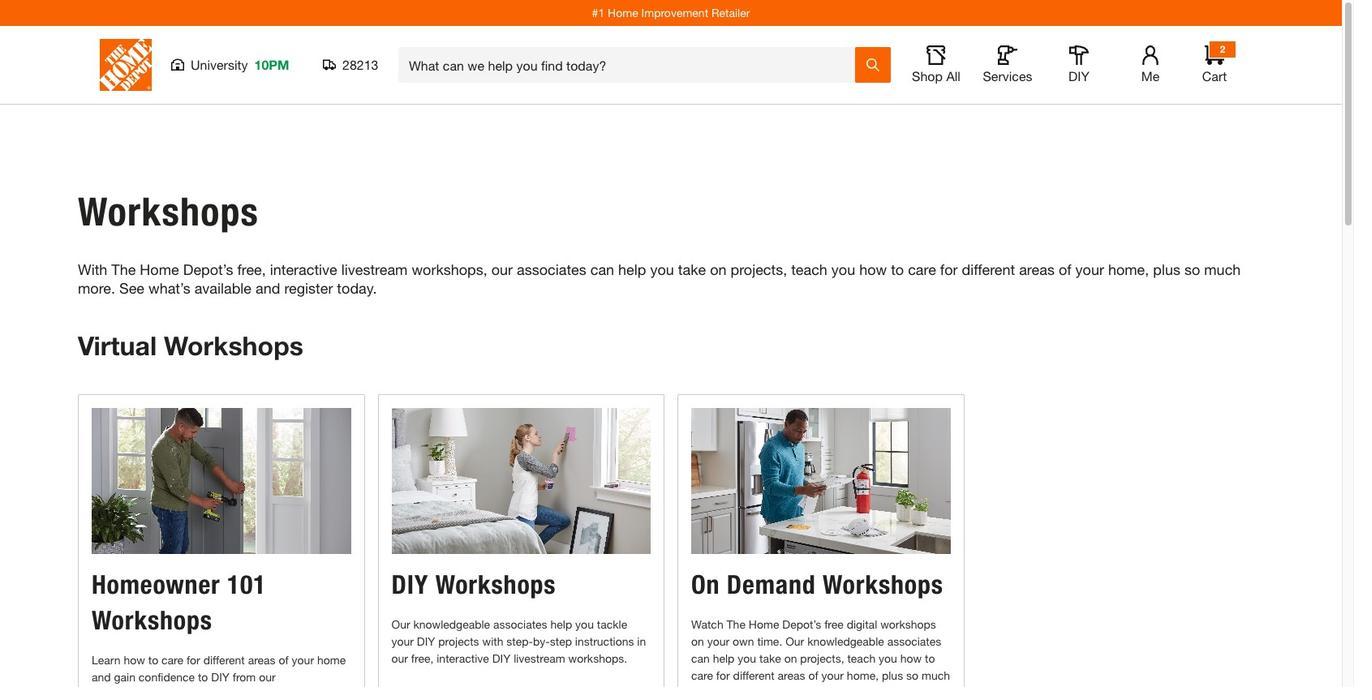 Task type: describe. For each thing, give the bounding box(es) containing it.
0 vertical spatial home
[[608, 6, 638, 19]]

depot's for free
[[782, 617, 821, 631]]

what's
[[148, 279, 190, 297]]

our knowledgeable associates help you tackle your diy projects with step-by-step instructions in our free, interactive diy livestream workshops.
[[391, 617, 646, 665]]

on
[[691, 568, 720, 600]]

2 in. flex putty knife image
[[391, 408, 651, 554]]

associates inside the watch the home depot's free digital workshops on your own time. our knowledgeable associates can help you take on projects, teach you how to care for different areas of your home, plus so much more.
[[887, 634, 941, 648]]

take inside with the home depot's free, interactive livestream workshops, our associates can help you take on projects, teach you how to care for different areas of your home, plus so much more. see what's available and register today.
[[678, 260, 706, 278]]

with
[[78, 260, 107, 278]]

home for on
[[749, 617, 779, 631]]

today.
[[337, 279, 377, 297]]

on demand workshops
[[691, 568, 943, 600]]

learn how to care for different areas of your home and gain confidence to diy from our knowledgeable associates in our free, interacti
[[92, 653, 346, 687]]

digital
[[847, 617, 877, 631]]

plus inside with the home depot's free, interactive livestream workshops, our associates can help you take on projects, teach you how to care for different areas of your home, plus so much more. see what's available and register today.
[[1153, 260, 1180, 278]]

help inside "our knowledgeable associates help you tackle your diy projects with step-by-step instructions in our free, interactive diy livestream workshops."
[[550, 617, 572, 631]]

help inside the watch the home depot's free digital workshops on your own time. our knowledgeable associates can help you take on projects, teach you how to care for different areas of your home, plus so much more.
[[713, 651, 735, 665]]

home, inside the watch the home depot's free digital workshops on your own time. our knowledgeable associates can help you take on projects, teach you how to care for different areas of your home, plus so much more.
[[847, 668, 879, 682]]

more. inside the watch the home depot's free digital workshops on your own time. our knowledgeable associates can help you take on projects, teach you how to care for different areas of your home, plus so much more.
[[691, 685, 720, 687]]

how inside the watch the home depot's free digital workshops on your own time. our knowledgeable associates can help you take on projects, teach you how to care for different areas of your home, plus so much more.
[[900, 651, 922, 665]]

virtual
[[78, 330, 157, 361]]

#1
[[592, 6, 605, 19]]

much inside the watch the home depot's free digital workshops on your own time. our knowledgeable associates can help you take on projects, teach you how to care for different areas of your home, plus so much more.
[[922, 668, 950, 682]]

homeowner 101 workshops
[[92, 568, 266, 636]]

shop all button
[[910, 45, 962, 84]]

0 horizontal spatial on
[[691, 634, 704, 648]]

workshops,
[[412, 260, 487, 278]]

shop
[[912, 68, 943, 84]]

demand
[[727, 568, 816, 600]]

for inside learn how to care for different areas of your home and gain confidence to diy from our knowledgeable associates in our free, interacti
[[187, 653, 200, 667]]

teach inside with the home depot's free, interactive livestream workshops, our associates can help you take on projects, teach you how to care for different areas of your home, plus so much more. see what's available and register today.
[[791, 260, 827, 278]]

care inside with the home depot's free, interactive livestream workshops, our associates can help you take on projects, teach you how to care for different areas of your home, plus so much more. see what's available and register today.
[[908, 260, 936, 278]]

101
[[227, 568, 266, 600]]

so inside with the home depot's free, interactive livestream workshops, our associates can help you take on projects, teach you how to care for different areas of your home, plus so much more. see what's available and register today.
[[1184, 260, 1200, 278]]

teach inside the watch the home depot's free digital workshops on your own time. our knowledgeable associates can help you take on projects, teach you how to care for different areas of your home, plus so much more.
[[847, 651, 876, 665]]

much inside with the home depot's free, interactive livestream workshops, our associates can help you take on projects, teach you how to care for different areas of your home, plus so much more. see what's available and register today.
[[1204, 260, 1241, 278]]

cart
[[1202, 68, 1227, 84]]

projects
[[438, 634, 479, 648]]

virtual workshops
[[78, 330, 303, 361]]

improvement
[[641, 6, 708, 19]]

our down from at the bottom left of page
[[241, 687, 257, 687]]

instructions
[[575, 634, 634, 648]]

areas inside learn how to care for different areas of your home and gain confidence to diy from our knowledgeable associates in our free, interacti
[[248, 653, 276, 667]]

take inside the watch the home depot's free digital workshops on your own time. our knowledgeable associates can help you take on projects, teach you how to care for different areas of your home, plus so much more.
[[759, 651, 781, 665]]

register
[[284, 279, 333, 297]]

homeowner
[[92, 568, 220, 600]]

of inside the watch the home depot's free digital workshops on your own time. our knowledgeable associates can help you take on projects, teach you how to care for different areas of your home, plus so much more.
[[808, 668, 818, 682]]

how inside learn how to care for different areas of your home and gain confidence to diy from our knowledgeable associates in our free, interacti
[[124, 653, 145, 667]]

with the home depot's free, interactive livestream workshops, our associates can help you take on projects, teach you how to care for different areas of your home, plus so much more. see what's available and register today.
[[78, 260, 1241, 297]]

workshops up what's
[[78, 188, 259, 235]]

of inside with the home depot's free, interactive livestream workshops, our associates can help you take on projects, teach you how to care for different areas of your home, plus so much more. see what's available and register today.
[[1059, 260, 1071, 278]]

workshops up digital on the bottom
[[823, 568, 943, 600]]

workshops down available
[[164, 330, 303, 361]]

free, inside with the home depot's free, interactive livestream workshops, our associates can help you take on projects, teach you how to care for different areas of your home, plus so much more. see what's available and register today.
[[237, 260, 266, 278]]

and inside with the home depot's free, interactive livestream workshops, our associates can help you take on projects, teach you how to care for different areas of your home, plus so much more. see what's available and register today.
[[256, 279, 280, 297]]

for inside the watch the home depot's free digital workshops on your own time. our knowledgeable associates can help you take on projects, teach you how to care for different areas of your home, plus so much more.
[[716, 668, 730, 682]]

shop all
[[912, 68, 961, 84]]

workshops inside homeowner 101 workshops
[[92, 604, 212, 636]]

our right from at the bottom left of page
[[259, 670, 276, 684]]

more. inside with the home depot's free, interactive livestream workshops, our associates can help you take on projects, teach you how to care for different areas of your home, plus so much more. see what's available and register today.
[[78, 279, 115, 297]]

associates inside with the home depot's free, interactive livestream workshops, our associates can help you take on projects, teach you how to care for different areas of your home, plus so much more. see what's available and register today.
[[517, 260, 586, 278]]

confidence
[[139, 670, 195, 684]]

belleview venetian bronze single cylinder door handleset with cove door knob featuring smartkey security image
[[92, 408, 351, 554]]

in inside "our knowledgeable associates help you tackle your diy projects with step-by-step instructions in our free, interactive diy livestream workshops."
[[637, 634, 646, 648]]

our inside with the home depot's free, interactive livestream workshops, our associates can help you take on projects, teach you how to care for different areas of your home, plus so much more. see what's available and register today.
[[491, 260, 513, 278]]



Task type: locate. For each thing, give the bounding box(es) containing it.
learn
[[92, 653, 121, 667]]

home up what's
[[140, 260, 179, 278]]

in inside learn how to care for different areas of your home and gain confidence to diy from our knowledgeable associates in our free, interacti
[[229, 687, 238, 687]]

so
[[1184, 260, 1200, 278], [906, 668, 918, 682]]

0 vertical spatial of
[[1059, 260, 1071, 278]]

home up the time.
[[749, 617, 779, 631]]

you
[[650, 260, 674, 278], [831, 260, 855, 278], [575, 617, 594, 631], [738, 651, 756, 665], [879, 651, 897, 665]]

1 vertical spatial projects,
[[800, 651, 844, 665]]

0 vertical spatial help
[[618, 260, 646, 278]]

knowledgeable down 'gain'
[[92, 687, 168, 687]]

knowledgeable down free
[[807, 634, 884, 648]]

1 vertical spatial livestream
[[514, 651, 565, 665]]

diy button
[[1053, 45, 1105, 84]]

the
[[111, 260, 136, 278], [727, 617, 746, 631]]

of inside learn how to care for different areas of your home and gain confidence to diy from our knowledgeable associates in our free, interacti
[[279, 653, 289, 667]]

diy inside button
[[1069, 68, 1089, 84]]

1 vertical spatial different
[[203, 653, 245, 667]]

2 vertical spatial help
[[713, 651, 735, 665]]

0 vertical spatial so
[[1184, 260, 1200, 278]]

knowledgeable up "projects"
[[413, 617, 490, 631]]

10pm
[[254, 57, 289, 72]]

1 vertical spatial of
[[279, 653, 289, 667]]

more.
[[78, 279, 115, 297], [691, 685, 720, 687]]

watch
[[691, 617, 723, 631]]

1 horizontal spatial for
[[716, 668, 730, 682]]

much
[[1204, 260, 1241, 278], [922, 668, 950, 682]]

#1 home improvement retailer
[[592, 6, 750, 19]]

services button
[[982, 45, 1034, 84]]

areas inside with the home depot's free, interactive livestream workshops, our associates can help you take on projects, teach you how to care for different areas of your home, plus so much more. see what's available and register today.
[[1019, 260, 1055, 278]]

1 horizontal spatial more.
[[691, 685, 720, 687]]

1 vertical spatial depot's
[[782, 617, 821, 631]]

2 horizontal spatial knowledgeable
[[807, 634, 884, 648]]

by-
[[533, 634, 550, 648]]

interactive up register
[[270, 260, 337, 278]]

0 vertical spatial depot's
[[183, 260, 233, 278]]

see
[[119, 279, 144, 297]]

28213
[[342, 57, 378, 72]]

different inside the watch the home depot's free digital workshops on your own time. our knowledgeable associates can help you take on projects, teach you how to care for different areas of your home, plus so much more.
[[733, 668, 775, 682]]

help inside with the home depot's free, interactive livestream workshops, our associates can help you take on projects, teach you how to care for different areas of your home, plus so much more. see what's available and register today.
[[618, 260, 646, 278]]

1 vertical spatial much
[[922, 668, 950, 682]]

0 horizontal spatial interactive
[[270, 260, 337, 278]]

your inside with the home depot's free, interactive livestream workshops, our associates can help you take on projects, teach you how to care for different areas of your home, plus so much more. see what's available and register today.
[[1075, 260, 1104, 278]]

you inside "our knowledgeable associates help you tackle your diy projects with step-by-step instructions in our free, interactive diy livestream workshops."
[[575, 617, 594, 631]]

0 vertical spatial much
[[1204, 260, 1241, 278]]

2 horizontal spatial help
[[713, 651, 735, 665]]

2
[[1220, 43, 1225, 55]]

0 horizontal spatial our
[[391, 617, 410, 631]]

2 horizontal spatial areas
[[1019, 260, 1055, 278]]

0 vertical spatial in
[[637, 634, 646, 648]]

different
[[962, 260, 1015, 278], [203, 653, 245, 667], [733, 668, 775, 682]]

0 horizontal spatial much
[[922, 668, 950, 682]]

0 horizontal spatial different
[[203, 653, 245, 667]]

1 horizontal spatial take
[[759, 651, 781, 665]]

our right workshops,
[[491, 260, 513, 278]]

home inside the watch the home depot's free digital workshops on your own time. our knowledgeable associates can help you take on projects, teach you how to care for different areas of your home, plus so much more.
[[749, 617, 779, 631]]

step-
[[507, 634, 533, 648]]

1 horizontal spatial on
[[710, 260, 727, 278]]

1 vertical spatial more.
[[691, 685, 720, 687]]

2 vertical spatial care
[[691, 668, 713, 682]]

the inside the watch the home depot's free digital workshops on your own time. our knowledgeable associates can help you take on projects, teach you how to care for different areas of your home, plus so much more.
[[727, 617, 746, 631]]

0 horizontal spatial and
[[92, 670, 111, 684]]

on
[[710, 260, 727, 278], [691, 634, 704, 648], [784, 651, 797, 665]]

different inside with the home depot's free, interactive livestream workshops, our associates can help you take on projects, teach you how to care for different areas of your home, plus so much more. see what's available and register today.
[[962, 260, 1015, 278]]

1 horizontal spatial depot's
[[782, 617, 821, 631]]

0 horizontal spatial so
[[906, 668, 918, 682]]

home
[[608, 6, 638, 19], [140, 260, 179, 278], [749, 617, 779, 631]]

What can we help you find today? search field
[[409, 48, 854, 82]]

0 vertical spatial more.
[[78, 279, 115, 297]]

more. down with at the left of page
[[78, 279, 115, 297]]

1 horizontal spatial teach
[[847, 651, 876, 665]]

28213 button
[[323, 57, 379, 73]]

0 vertical spatial our
[[391, 617, 410, 631]]

for
[[940, 260, 958, 278], [187, 653, 200, 667], [716, 668, 730, 682]]

workshops
[[880, 617, 936, 631]]

to
[[891, 260, 904, 278], [925, 651, 935, 665], [148, 653, 158, 667], [198, 670, 208, 684]]

available
[[194, 279, 252, 297]]

home,
[[1108, 260, 1149, 278], [847, 668, 879, 682]]

your
[[1075, 260, 1104, 278], [391, 634, 414, 648], [707, 634, 730, 648], [292, 653, 314, 667], [821, 668, 844, 682]]

1 horizontal spatial home,
[[1108, 260, 1149, 278]]

depot's inside the watch the home depot's free digital workshops on your own time. our knowledgeable associates can help you take on projects, teach you how to care for different areas of your home, plus so much more.
[[782, 617, 821, 631]]

2 vertical spatial home
[[749, 617, 779, 631]]

can inside the watch the home depot's free digital workshops on your own time. our knowledgeable associates can help you take on projects, teach you how to care for different areas of your home, plus so much more.
[[691, 651, 710, 665]]

knowledgeable inside "our knowledgeable associates help you tackle your diy projects with step-by-step instructions in our free, interactive diy livestream workshops."
[[413, 617, 490, 631]]

your inside learn how to care for different areas of your home and gain confidence to diy from our knowledgeable associates in our free, interacti
[[292, 653, 314, 667]]

and inside learn how to care for different areas of your home and gain confidence to diy from our knowledgeable associates in our free, interacti
[[92, 670, 111, 684]]

0 horizontal spatial home,
[[847, 668, 879, 682]]

me button
[[1124, 45, 1176, 84]]

2 horizontal spatial care
[[908, 260, 936, 278]]

0 vertical spatial and
[[256, 279, 280, 297]]

1 horizontal spatial livestream
[[514, 651, 565, 665]]

1 horizontal spatial in
[[637, 634, 646, 648]]

2 horizontal spatial of
[[1059, 260, 1071, 278]]

2 horizontal spatial on
[[784, 651, 797, 665]]

1 vertical spatial and
[[92, 670, 111, 684]]

0 horizontal spatial of
[[279, 653, 289, 667]]

1 vertical spatial interactive
[[437, 651, 489, 665]]

0 vertical spatial can
[[590, 260, 614, 278]]

university
[[191, 57, 248, 72]]

0 horizontal spatial more.
[[78, 279, 115, 297]]

0 horizontal spatial plus
[[882, 668, 903, 682]]

workshops
[[78, 188, 259, 235], [164, 330, 303, 361], [435, 568, 556, 600], [823, 568, 943, 600], [92, 604, 212, 636]]

1 horizontal spatial different
[[733, 668, 775, 682]]

1 vertical spatial for
[[187, 653, 200, 667]]

depot's for free,
[[183, 260, 233, 278]]

1 vertical spatial help
[[550, 617, 572, 631]]

2 vertical spatial free,
[[261, 687, 283, 687]]

0 vertical spatial the
[[111, 260, 136, 278]]

time.
[[757, 634, 782, 648]]

livestream
[[341, 260, 408, 278], [514, 651, 565, 665]]

0 horizontal spatial home
[[140, 260, 179, 278]]

the for with
[[111, 260, 136, 278]]

help
[[618, 260, 646, 278], [550, 617, 572, 631], [713, 651, 735, 665]]

how
[[859, 260, 887, 278], [900, 651, 922, 665], [124, 653, 145, 667]]

1 horizontal spatial the
[[727, 617, 746, 631]]

2 horizontal spatial how
[[900, 651, 922, 665]]

1 horizontal spatial care
[[691, 668, 713, 682]]

knowledgeable inside the watch the home depot's free digital workshops on your own time. our knowledgeable associates can help you take on projects, teach you how to care for different areas of your home, plus so much more.
[[807, 634, 884, 648]]

2 horizontal spatial home
[[749, 617, 779, 631]]

0 vertical spatial care
[[908, 260, 936, 278]]

university 10pm
[[191, 57, 289, 72]]

associates inside "our knowledgeable associates help you tackle your diy projects with step-by-step instructions in our free, interactive diy livestream workshops."
[[493, 617, 547, 631]]

so inside the watch the home depot's free digital workshops on your own time. our knowledgeable associates can help you take on projects, teach you how to care for different areas of your home, plus so much more.
[[906, 668, 918, 682]]

care
[[908, 260, 936, 278], [161, 653, 183, 667], [691, 668, 713, 682]]

associates
[[517, 260, 586, 278], [493, 617, 547, 631], [887, 634, 941, 648], [172, 687, 226, 687]]

knowledgeable inside learn how to care for different areas of your home and gain confidence to diy from our knowledgeable associates in our free, interacti
[[92, 687, 168, 687]]

the up see
[[111, 260, 136, 278]]

step
[[550, 634, 572, 648]]

workshops.
[[568, 651, 627, 665]]

free,
[[237, 260, 266, 278], [411, 651, 434, 665], [261, 687, 283, 687]]

0 vertical spatial free,
[[237, 260, 266, 278]]

2 horizontal spatial for
[[940, 260, 958, 278]]

own
[[733, 634, 754, 648]]

diy workshops
[[391, 568, 556, 600]]

livestream up today.
[[341, 260, 408, 278]]

our
[[391, 617, 410, 631], [785, 634, 804, 648]]

with
[[482, 634, 503, 648]]

projects, inside with the home depot's free, interactive livestream workshops, our associates can help you take on projects, teach you how to care for different areas of your home, plus so much more. see what's available and register today.
[[731, 260, 787, 278]]

how inside with the home depot's free, interactive livestream workshops, our associates can help you take on projects, teach you how to care for different areas of your home, plus so much more. see what's available and register today.
[[859, 260, 887, 278]]

on inside with the home depot's free, interactive livestream workshops, our associates can help you take on projects, teach you how to care for different areas of your home, plus so much more. see what's available and register today.
[[710, 260, 727, 278]]

plus inside the watch the home depot's free digital workshops on your own time. our knowledgeable associates can help you take on projects, teach you how to care for different areas of your home, plus so much more.
[[882, 668, 903, 682]]

home, inside with the home depot's free, interactive livestream workshops, our associates can help you take on projects, teach you how to care for different areas of your home, plus so much more. see what's available and register today.
[[1108, 260, 1149, 278]]

depot's up available
[[183, 260, 233, 278]]

the inside with the home depot's free, interactive livestream workshops, our associates can help you take on projects, teach you how to care for different areas of your home, plus so much more. see what's available and register today.
[[111, 260, 136, 278]]

1 vertical spatial in
[[229, 687, 238, 687]]

knowledgeable
[[413, 617, 490, 631], [807, 634, 884, 648], [92, 687, 168, 687]]

home right '#1'
[[608, 6, 638, 19]]

livestream inside with the home depot's free, interactive livestream workshops, our associates can help you take on projects, teach you how to care for different areas of your home, plus so much more. see what's available and register today.
[[341, 260, 408, 278]]

1 horizontal spatial knowledgeable
[[413, 617, 490, 631]]

1 horizontal spatial much
[[1204, 260, 1241, 278]]

0 vertical spatial different
[[962, 260, 1015, 278]]

interactive inside "our knowledgeable associates help you tackle your diy projects with step-by-step instructions in our free, interactive diy livestream workshops."
[[437, 651, 489, 665]]

home
[[317, 653, 346, 667]]

our inside "our knowledgeable associates help you tackle your diy projects with step-by-step instructions in our free, interactive diy livestream workshops."
[[391, 617, 410, 631]]

plus
[[1153, 260, 1180, 278], [882, 668, 903, 682]]

depot's left free
[[782, 617, 821, 631]]

1 vertical spatial so
[[906, 668, 918, 682]]

0 horizontal spatial knowledgeable
[[92, 687, 168, 687]]

me
[[1141, 68, 1160, 84]]

areas
[[1019, 260, 1055, 278], [248, 653, 276, 667], [778, 668, 805, 682]]

home inside with the home depot's free, interactive livestream workshops, our associates can help you take on projects, teach you how to care for different areas of your home, plus so much more. see what's available and register today.
[[140, 260, 179, 278]]

services
[[983, 68, 1032, 84]]

0 vertical spatial livestream
[[341, 260, 408, 278]]

2 horizontal spatial different
[[962, 260, 1015, 278]]

teach
[[791, 260, 827, 278], [847, 651, 876, 665]]

depot's inside with the home depot's free, interactive livestream workshops, our associates can help you take on projects, teach you how to care for different areas of your home, plus so much more. see what's available and register today.
[[183, 260, 233, 278]]

the for watch
[[727, 617, 746, 631]]

areas inside the watch the home depot's free digital workshops on your own time. our knowledgeable associates can help you take on projects, teach you how to care for different areas of your home, plus so much more.
[[778, 668, 805, 682]]

and down learn
[[92, 670, 111, 684]]

0 vertical spatial projects,
[[731, 260, 787, 278]]

projects, inside the watch the home depot's free digital workshops on your own time. our knowledgeable associates can help you take on projects, teach you how to care for different areas of your home, plus so much more.
[[800, 651, 844, 665]]

tackle
[[597, 617, 627, 631]]

0 horizontal spatial can
[[590, 260, 614, 278]]

1 vertical spatial free,
[[411, 651, 434, 665]]

of
[[1059, 260, 1071, 278], [279, 653, 289, 667], [808, 668, 818, 682]]

0 vertical spatial on
[[710, 260, 727, 278]]

0 horizontal spatial livestream
[[341, 260, 408, 278]]

and left register
[[256, 279, 280, 297]]

to inside with the home depot's free, interactive livestream workshops, our associates can help you take on projects, teach you how to care for different areas of your home, plus so much more. see what's available and register today.
[[891, 260, 904, 278]]

cart 2
[[1202, 43, 1227, 84]]

interactive down "projects"
[[437, 651, 489, 665]]

can
[[590, 260, 614, 278], [691, 651, 710, 665]]

1 horizontal spatial can
[[691, 651, 710, 665]]

2 vertical spatial areas
[[778, 668, 805, 682]]

2 vertical spatial different
[[733, 668, 775, 682]]

0 vertical spatial teach
[[791, 260, 827, 278]]

livestream inside "our knowledgeable associates help you tackle your diy projects with step-by-step instructions in our free, interactive diy livestream workshops."
[[514, 651, 565, 665]]

in down from at the bottom left of page
[[229, 687, 238, 687]]

1 horizontal spatial home
[[608, 6, 638, 19]]

depot's
[[183, 260, 233, 278], [782, 617, 821, 631]]

0 horizontal spatial depot's
[[183, 260, 233, 278]]

care inside learn how to care for different areas of your home and gain confidence to diy from our knowledgeable associates in our free, interacti
[[161, 653, 183, 667]]

0 vertical spatial for
[[940, 260, 958, 278]]

can inside with the home depot's free, interactive livestream workshops, our associates can help you take on projects, teach you how to care for different areas of your home, plus so much more. see what's available and register today.
[[590, 260, 614, 278]]

more. down watch
[[691, 685, 720, 687]]

0 horizontal spatial teach
[[791, 260, 827, 278]]

retailer
[[711, 6, 750, 19]]

free, inside learn how to care for different areas of your home and gain confidence to diy from our knowledgeable associates in our free, interacti
[[261, 687, 283, 687]]

1 horizontal spatial help
[[618, 260, 646, 278]]

1 vertical spatial the
[[727, 617, 746, 631]]

free
[[824, 617, 844, 631]]

interactive inside with the home depot's free, interactive livestream workshops, our associates can help you take on projects, teach you how to care for different areas of your home, plus so much more. see what's available and register today.
[[270, 260, 337, 278]]

1 horizontal spatial how
[[859, 260, 887, 278]]

free, inside "our knowledgeable associates help you tackle your diy projects with step-by-step instructions in our free, interactive diy livestream workshops."
[[411, 651, 434, 665]]

1 horizontal spatial projects,
[[800, 651, 844, 665]]

for inside with the home depot's free, interactive livestream workshops, our associates can help you take on projects, teach you how to care for different areas of your home, plus so much more. see what's available and register today.
[[940, 260, 958, 278]]

interactive
[[270, 260, 337, 278], [437, 651, 489, 665]]

workshops up with
[[435, 568, 556, 600]]

1 horizontal spatial our
[[785, 634, 804, 648]]

0 vertical spatial areas
[[1019, 260, 1055, 278]]

2 vertical spatial knowledgeable
[[92, 687, 168, 687]]

0 horizontal spatial how
[[124, 653, 145, 667]]

0 vertical spatial take
[[678, 260, 706, 278]]

in
[[637, 634, 646, 648], [229, 687, 238, 687]]

1 horizontal spatial areas
[[778, 668, 805, 682]]

our
[[491, 260, 513, 278], [391, 651, 408, 665], [259, 670, 276, 684], [241, 687, 257, 687]]

diy
[[1069, 68, 1089, 84], [391, 568, 429, 600], [417, 634, 435, 648], [492, 651, 511, 665], [211, 670, 229, 684]]

1 vertical spatial knowledgeable
[[807, 634, 884, 648]]

all
[[946, 68, 961, 84]]

0 horizontal spatial for
[[187, 653, 200, 667]]

watch the home depot's free digital workshops on your own time. our knowledgeable associates can help you take on projects, teach you how to care for different areas of your home, plus so much more.
[[691, 617, 950, 687]]

care inside the watch the home depot's free digital workshops on your own time. our knowledgeable associates can help you take on projects, teach you how to care for different areas of your home, plus so much more.
[[691, 668, 713, 682]]

kitchen fire extinguisher with easy mount bracket, 10 b:c, dry chemical, one-time use image
[[691, 408, 950, 554]]

livestream down by-
[[514, 651, 565, 665]]

home for workshops,
[[140, 260, 179, 278]]

diy inside learn how to care for different areas of your home and gain confidence to diy from our knowledgeable associates in our free, interacti
[[211, 670, 229, 684]]

2 vertical spatial for
[[716, 668, 730, 682]]

your inside "our knowledgeable associates help you tackle your diy projects with step-by-step instructions in our free, interactive diy livestream workshops."
[[391, 634, 414, 648]]

1 vertical spatial plus
[[882, 668, 903, 682]]

gain
[[114, 670, 135, 684]]

our inside "our knowledgeable associates help you tackle your diy projects with step-by-step instructions in our free, interactive diy livestream workshops."
[[391, 651, 408, 665]]

from
[[233, 670, 256, 684]]

the up own
[[727, 617, 746, 631]]

and
[[256, 279, 280, 297], [92, 670, 111, 684]]

in right instructions
[[637, 634, 646, 648]]

0 vertical spatial knowledgeable
[[413, 617, 490, 631]]

workshops down homeowner in the left bottom of the page
[[92, 604, 212, 636]]

our right home
[[391, 651, 408, 665]]

projects,
[[731, 260, 787, 278], [800, 651, 844, 665]]

associates inside learn how to care for different areas of your home and gain confidence to diy from our knowledgeable associates in our free, interacti
[[172, 687, 226, 687]]

take
[[678, 260, 706, 278], [759, 651, 781, 665]]

our inside the watch the home depot's free digital workshops on your own time. our knowledgeable associates can help you take on projects, teach you how to care for different areas of your home, plus so much more.
[[785, 634, 804, 648]]

1 vertical spatial our
[[785, 634, 804, 648]]

to inside the watch the home depot's free digital workshops on your own time. our knowledgeable associates can help you take on projects, teach you how to care for different areas of your home, plus so much more.
[[925, 651, 935, 665]]

the home depot logo image
[[100, 39, 152, 91]]

different inside learn how to care for different areas of your home and gain confidence to diy from our knowledgeable associates in our free, interacti
[[203, 653, 245, 667]]

0 horizontal spatial in
[[229, 687, 238, 687]]



Task type: vqa. For each thing, say whether or not it's contained in the screenshot.
Taking
no



